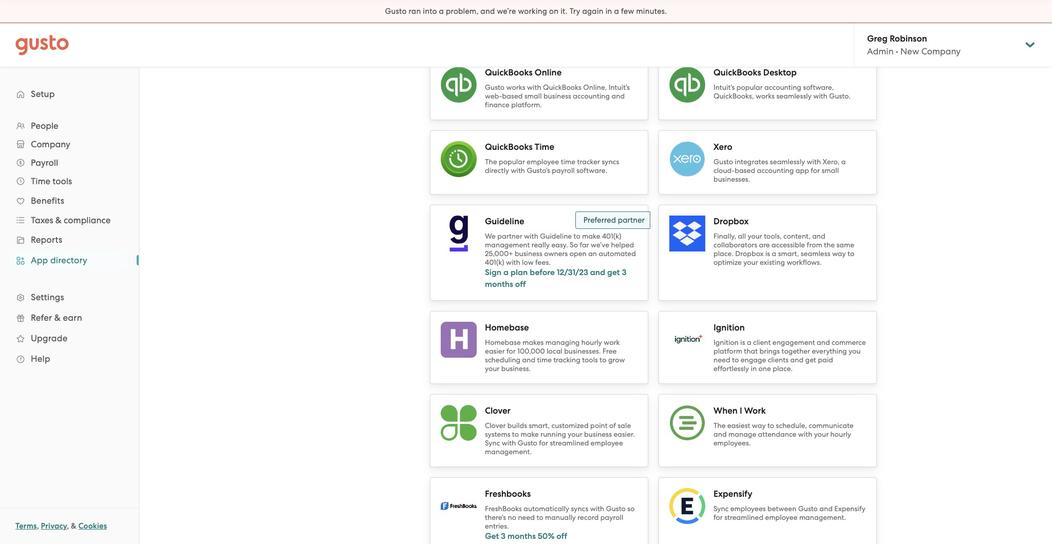 Task type: vqa. For each thing, say whether or not it's contained in the screenshot.
the top need
yes



Task type: locate. For each thing, give the bounding box(es) containing it.
,
[[37, 522, 39, 531], [67, 522, 69, 531]]

everything
[[812, 347, 847, 356]]

management.
[[485, 448, 532, 456], [799, 514, 846, 522]]

a left few
[[614, 7, 619, 16]]

gusto's
[[527, 166, 550, 175]]

& left cookies button
[[71, 522, 77, 531]]

with inside quickbooks online gusto works with quickbooks online, intuit's web-based small business accounting and finance platform.
[[527, 83, 541, 91]]

freshbooks
[[485, 489, 531, 500]]

tools
[[53, 176, 72, 186], [582, 356, 598, 364]]

to
[[574, 232, 580, 240], [848, 250, 854, 258], [600, 356, 606, 364], [732, 356, 739, 364], [768, 422, 774, 430], [512, 431, 519, 439], [537, 514, 543, 522]]

1 horizontal spatial ,
[[67, 522, 69, 531]]

business down "point"
[[584, 431, 612, 439]]

& left earn
[[54, 313, 61, 323]]

quickbooks up quickbooks,
[[714, 67, 761, 78]]

need down platform
[[714, 356, 730, 364]]

1 vertical spatial works
[[756, 92, 775, 100]]

popular inside quickbooks desktop intuit's popular accounting software, quickbooks, works seamlessly with gusto.
[[737, 83, 763, 91]]

accounting down online,
[[573, 92, 610, 100]]

businesses. up tracking
[[564, 347, 601, 356]]

401(k) down "25,000+"
[[485, 258, 504, 267]]

with inside quickbooks time the popular employee time tracker syncs directly with gusto's payroll software.
[[511, 166, 525, 175]]

3 down automated
[[622, 268, 627, 277]]

2 vertical spatial employee
[[765, 514, 798, 522]]

commerce
[[832, 339, 866, 347]]

1 vertical spatial 401(k)
[[485, 258, 504, 267]]

a right xero,
[[841, 158, 846, 166]]

0 vertical spatial 401(k)
[[602, 232, 621, 240]]

your down the communicate
[[814, 431, 829, 439]]

with down schedule, at the right
[[798, 431, 812, 439]]

1 vertical spatial in
[[751, 365, 757, 373]]

partner up management
[[497, 232, 522, 240]]

0 vertical spatial smart,
[[778, 250, 799, 258]]

2 vertical spatial business
[[584, 431, 612, 439]]

work
[[744, 406, 766, 417]]

your inside homebase homebase makes managing hourly work easier for 100,000 local businesses. free scheduling and time tracking tools to grow your business.
[[485, 365, 500, 373]]

12/31/23
[[557, 268, 588, 277]]

0 vertical spatial small
[[525, 92, 542, 100]]

accounting down desktop
[[764, 83, 801, 91]]

1 intuit's from the left
[[609, 83, 630, 91]]

gusto up cloud-
[[714, 158, 733, 166]]

guideline up easy.
[[540, 232, 572, 240]]

1 vertical spatial payroll
[[600, 514, 623, 522]]

0 horizontal spatial employee
[[527, 158, 559, 166]]

tools,
[[764, 232, 782, 240]]

months down sign
[[485, 279, 513, 289]]

a up existing at the top right
[[772, 250, 776, 258]]

1 vertical spatial make
[[521, 431, 539, 439]]

tools inside homebase homebase makes managing hourly work easier for 100,000 local businesses. free scheduling and time tracking tools to grow your business.
[[582, 356, 598, 364]]

streamlined inside expensify sync employees between gusto and expensify for streamlined employee management.
[[724, 514, 764, 522]]

expensify sync employees between gusto and expensify for streamlined employee management.
[[714, 489, 866, 522]]

make up far
[[582, 232, 600, 240]]

0 horizontal spatial management.
[[485, 448, 532, 456]]

popular
[[737, 83, 763, 91], [499, 158, 525, 166]]

freshbooks
[[485, 505, 522, 513]]

admin
[[867, 46, 894, 57]]

smart, up running
[[529, 422, 550, 430]]

1 horizontal spatial need
[[714, 356, 730, 364]]

scheduling
[[485, 356, 521, 364]]

0 horizontal spatial is
[[740, 339, 745, 347]]

in right again
[[606, 7, 612, 16]]

1 horizontal spatial time
[[561, 158, 575, 166]]

, left cookies button
[[67, 522, 69, 531]]

accounting down integrates
[[757, 166, 794, 175]]

plan
[[511, 268, 528, 277]]

accounting inside quickbooks desktop intuit's popular accounting software, quickbooks, works seamlessly with gusto.
[[764, 83, 801, 91]]

the inside when i work the easiest way to schedule, communicate and manage attendance with your hourly employees.
[[714, 422, 726, 430]]

works
[[506, 83, 525, 91], [756, 92, 775, 100]]

streamlined down customized
[[550, 439, 589, 447]]

1 horizontal spatial employee
[[591, 439, 623, 447]]

based up platform.
[[502, 92, 523, 100]]

that
[[744, 347, 758, 356]]

quickbooks inside quickbooks desktop intuit's popular accounting software, quickbooks, works seamlessly with gusto.
[[714, 67, 761, 78]]

0 horizontal spatial businesses.
[[564, 347, 601, 356]]

1 vertical spatial way
[[752, 422, 766, 430]]

0 vertical spatial 3
[[622, 268, 627, 277]]

payroll right record
[[600, 514, 623, 522]]

company
[[921, 46, 961, 57], [31, 139, 70, 149]]

1 clover from the top
[[485, 406, 511, 417]]

1 vertical spatial smart,
[[529, 422, 550, 430]]

1 vertical spatial the
[[714, 422, 726, 430]]

dropbox up finally,
[[714, 216, 749, 227]]

is up that
[[740, 339, 745, 347]]

quickbooks online gusto works with quickbooks online, intuit's web-based small business accounting and finance platform.
[[485, 67, 630, 109]]

0 horizontal spatial guideline
[[485, 216, 524, 227]]

business down online
[[544, 92, 571, 100]]

streamlined
[[550, 439, 589, 447], [724, 514, 764, 522]]

is down are
[[765, 250, 770, 258]]

0 horizontal spatial intuit's
[[609, 83, 630, 91]]

open
[[570, 250, 587, 258]]

syncs up record
[[571, 505, 588, 513]]

get left paid
[[805, 356, 816, 364]]

1 vertical spatial place.
[[773, 365, 793, 373]]

to up attendance
[[768, 422, 774, 430]]

gusto right between
[[798, 505, 818, 513]]

reports
[[31, 235, 62, 245]]

hourly inside when i work the easiest way to schedule, communicate and manage attendance with your hourly employees.
[[830, 431, 851, 439]]

one
[[759, 365, 771, 373]]

2 horizontal spatial business
[[584, 431, 612, 439]]

sync inside the clover clover builds smart, customized point of sale systems to make running your business easier. sync with gusto for streamlined employee management.
[[485, 439, 500, 447]]

1 horizontal spatial expensify
[[834, 505, 866, 513]]

place.
[[714, 250, 734, 258], [773, 365, 793, 373]]

syncs up software.
[[602, 158, 619, 166]]

ignition logo image
[[669, 332, 705, 348]]

1 vertical spatial clover
[[485, 422, 506, 430]]

hourly left work
[[581, 339, 602, 347]]

partner up the helped
[[618, 216, 645, 225]]

1 vertical spatial employee
[[591, 439, 623, 447]]

your inside when i work the easiest way to schedule, communicate and manage attendance with your hourly employees.
[[814, 431, 829, 439]]

1 horizontal spatial intuit's
[[714, 83, 735, 91]]

with inside freshbooks freshbooks automatically syncs with gusto so there's no need to manually record payroll entries. get 3 months 50% off
[[590, 505, 604, 513]]

home image
[[15, 35, 69, 55]]

0 horizontal spatial streamlined
[[550, 439, 589, 447]]

clover
[[485, 406, 511, 417], [485, 422, 506, 430]]

seamlessly down the software,
[[776, 92, 812, 100]]

with left "gusto's"
[[511, 166, 525, 175]]

1 horizontal spatial tools
[[582, 356, 598, 364]]

25,000+
[[485, 250, 513, 258]]

1 vertical spatial homebase
[[485, 339, 521, 347]]

0 horizontal spatial place.
[[714, 250, 734, 258]]

1 horizontal spatial works
[[756, 92, 775, 100]]

i
[[740, 406, 742, 417]]

0 vertical spatial tools
[[53, 176, 72, 186]]

streamlined down employees
[[724, 514, 764, 522]]

seamlessly up app
[[770, 158, 805, 166]]

1 vertical spatial 3
[[501, 532, 506, 541]]

gusto ran into a problem, and we're working on it. try again in a few minutes.
[[385, 7, 667, 16]]

finance
[[485, 101, 510, 109]]

1 horizontal spatial streamlined
[[724, 514, 764, 522]]

place. down clients
[[773, 365, 793, 373]]

partner
[[618, 216, 645, 225], [497, 232, 522, 240]]

and inside expensify sync employees between gusto and expensify for streamlined employee management.
[[820, 505, 833, 513]]

time down payroll
[[31, 176, 50, 186]]

to down automatically
[[537, 514, 543, 522]]

popular for time
[[499, 158, 525, 166]]

optimize
[[714, 258, 742, 267]]

your
[[748, 232, 762, 240], [744, 258, 758, 267], [485, 365, 500, 373], [568, 431, 582, 439], [814, 431, 829, 439]]

intuit's
[[609, 83, 630, 91], [714, 83, 735, 91]]

partner inside guideline we partner with guideline to make 401(k) management really easy. so far we've helped 25,000+ business owners open an automated 401(k) with low fees. sign a plan before 12/31/23 and get 3 months off
[[497, 232, 522, 240]]

managing
[[546, 339, 580, 347]]

0 horizontal spatial company
[[31, 139, 70, 149]]

dropbox down collaborators
[[735, 250, 764, 258]]

1 vertical spatial is
[[740, 339, 745, 347]]

for inside homebase homebase makes managing hourly work easier for 100,000 local businesses. free scheduling and time tracking tools to grow your business.
[[507, 347, 516, 356]]

based down integrates
[[735, 166, 755, 175]]

off inside freshbooks freshbooks automatically syncs with gusto so there's no need to manually record payroll entries. get 3 months 50% off
[[557, 532, 567, 541]]

popular inside quickbooks time the popular employee time tracker syncs directly with gusto's payroll software.
[[499, 158, 525, 166]]

1 vertical spatial time
[[537, 356, 552, 364]]

3
[[622, 268, 627, 277], [501, 532, 506, 541]]

1 vertical spatial sync
[[714, 505, 729, 513]]

0 vertical spatial time
[[535, 142, 554, 153]]

quickbooks down online
[[543, 83, 582, 91]]

with up platform.
[[527, 83, 541, 91]]

0 horizontal spatial hourly
[[581, 339, 602, 347]]

payroll inside quickbooks time the popular employee time tracker syncs directly with gusto's payroll software.
[[552, 166, 575, 175]]

0 horizontal spatial small
[[525, 92, 542, 100]]

0 vertical spatial is
[[765, 250, 770, 258]]

employees
[[730, 505, 766, 513]]

with up plan
[[506, 258, 520, 267]]

guideline up we
[[485, 216, 524, 227]]

hourly inside homebase homebase makes managing hourly work easier for 100,000 local businesses. free scheduling and time tracking tools to grow your business.
[[581, 339, 602, 347]]

small down xero,
[[822, 166, 839, 175]]

months
[[485, 279, 513, 289], [508, 532, 536, 541]]

0 vertical spatial seamlessly
[[776, 92, 812, 100]]

0 vertical spatial ignition
[[714, 323, 745, 333]]

a
[[439, 7, 444, 16], [614, 7, 619, 16], [841, 158, 846, 166], [772, 250, 776, 258], [504, 268, 509, 277], [747, 339, 751, 347]]

company right new
[[921, 46, 961, 57]]

the up directly
[[485, 158, 497, 166]]

0 horizontal spatial sync
[[485, 439, 500, 447]]

1 vertical spatial need
[[518, 514, 535, 522]]

to down "same"
[[848, 250, 854, 258]]

business inside the clover clover builds smart, customized point of sale systems to make running your business easier. sync with gusto for streamlined employee management.
[[584, 431, 612, 439]]

place. up optimize
[[714, 250, 734, 258]]

xero logo image
[[669, 141, 705, 177]]

the
[[485, 158, 497, 166], [714, 422, 726, 430]]

small inside quickbooks online gusto works with quickbooks online, intuit's web-based small business accounting and finance platform.
[[525, 92, 542, 100]]

gusto up web-
[[485, 83, 505, 91]]

quickbooks desktop logo image
[[669, 67, 705, 103]]

gusto inside the clover clover builds smart, customized point of sale systems to make running your business easier. sync with gusto for streamlined employee management.
[[518, 439, 537, 447]]

for up scheduling
[[507, 347, 516, 356]]

0 vertical spatial management.
[[485, 448, 532, 456]]

1 vertical spatial guideline
[[540, 232, 572, 240]]

small inside xero gusto integrates seamlessly with xero, a cloud-based accounting app for small businesses.
[[822, 166, 839, 175]]

0 vertical spatial months
[[485, 279, 513, 289]]

1 vertical spatial business
[[515, 250, 542, 258]]

quickbooks
[[485, 67, 533, 78], [714, 67, 761, 78], [543, 83, 582, 91], [485, 142, 533, 153]]

for right app
[[811, 166, 820, 175]]

1 horizontal spatial sync
[[714, 505, 729, 513]]

business inside guideline we partner with guideline to make 401(k) management really easy. so far we've helped 25,000+ business owners open an automated 401(k) with low fees. sign a plan before 12/31/23 and get 3 months off
[[515, 250, 542, 258]]

smart, down accessible
[[778, 250, 799, 258]]

1 vertical spatial streamlined
[[724, 514, 764, 522]]

get down automated
[[607, 268, 620, 277]]

1 vertical spatial off
[[557, 532, 567, 541]]

0 horizontal spatial syncs
[[571, 505, 588, 513]]

for
[[811, 166, 820, 175], [507, 347, 516, 356], [539, 439, 548, 447], [714, 514, 723, 522]]

the down when
[[714, 422, 726, 430]]

make down the builds
[[521, 431, 539, 439]]

ignition ignition is a client engagement and commerce platform that brings together everything you need to engage clients and get paid effortlessly in one place.
[[714, 323, 866, 373]]

off right 50%
[[557, 532, 567, 541]]

0 horizontal spatial way
[[752, 422, 766, 430]]

robinson
[[890, 33, 927, 44]]

way inside dropbox finally, all your tools, content, and collaborators are accessible from the same place. dropbox is a smart, seamless way to optimize your existing workflows.
[[832, 250, 846, 258]]

1 horizontal spatial businesses.
[[714, 175, 750, 183]]

payroll inside freshbooks freshbooks automatically syncs with gusto so there's no need to manually record payroll entries. get 3 months 50% off
[[600, 514, 623, 522]]

1 horizontal spatial way
[[832, 250, 846, 258]]

off inside guideline we partner with guideline to make 401(k) management really easy. so far we've helped 25,000+ business owners open an automated 401(k) with low fees. sign a plan before 12/31/23 and get 3 months off
[[515, 279, 526, 289]]

in down engage
[[751, 365, 757, 373]]

0 vertical spatial the
[[485, 158, 497, 166]]

0 vertical spatial employee
[[527, 158, 559, 166]]

gusto left "so" on the bottom right of the page
[[606, 505, 626, 513]]

months inside guideline we partner with guideline to make 401(k) management really easy. so far we've helped 25,000+ business owners open an automated 401(k) with low fees. sign a plan before 12/31/23 and get 3 months off
[[485, 279, 513, 289]]

time left tracker
[[561, 158, 575, 166]]

expensify
[[714, 489, 752, 500], [834, 505, 866, 513]]

3 inside guideline we partner with guideline to make 401(k) management really easy. so far we've helped 25,000+ business owners open an automated 401(k) with low fees. sign a plan before 12/31/23 and get 3 months off
[[622, 268, 627, 277]]

intuit's inside quickbooks desktop intuit's popular accounting software, quickbooks, works seamlessly with gusto.
[[714, 83, 735, 91]]

1 , from the left
[[37, 522, 39, 531]]

quickbooks online logo image
[[441, 67, 477, 103]]

employee down of at bottom right
[[591, 439, 623, 447]]

1 horizontal spatial time
[[535, 142, 554, 153]]

2 intuit's from the left
[[714, 83, 735, 91]]

2 ignition from the top
[[714, 339, 739, 347]]

2 homebase from the top
[[485, 339, 521, 347]]

, left 'privacy' "link"
[[37, 522, 39, 531]]

app directory link
[[10, 251, 128, 270]]

syncs inside quickbooks time the popular employee time tracker syncs directly with gusto's payroll software.
[[602, 158, 619, 166]]

payroll right "gusto's"
[[552, 166, 575, 175]]

0 vertical spatial sync
[[485, 439, 500, 447]]

with down the software,
[[813, 92, 828, 100]]

quickbooks inside quickbooks time the popular employee time tracker syncs directly with gusto's payroll software.
[[485, 142, 533, 153]]

seamlessly inside quickbooks desktop intuit's popular accounting software, quickbooks, works seamlessly with gusto.
[[776, 92, 812, 100]]

get inside ignition ignition is a client engagement and commerce platform that brings together everything you need to engage clients and get paid effortlessly in one place.
[[805, 356, 816, 364]]

payroll
[[552, 166, 575, 175], [600, 514, 623, 522]]

business
[[544, 92, 571, 100], [515, 250, 542, 258], [584, 431, 612, 439]]

1 horizontal spatial popular
[[737, 83, 763, 91]]

time
[[561, 158, 575, 166], [537, 356, 552, 364]]

employee down between
[[765, 514, 798, 522]]

1 vertical spatial expensify
[[834, 505, 866, 513]]

time down local
[[537, 356, 552, 364]]

for down running
[[539, 439, 548, 447]]

workflows.
[[787, 258, 822, 267]]

to down the builds
[[512, 431, 519, 439]]

payroll
[[31, 158, 58, 168]]

business up the low
[[515, 250, 542, 258]]

list containing people
[[0, 117, 139, 369]]

0 horizontal spatial payroll
[[552, 166, 575, 175]]

off
[[515, 279, 526, 289], [557, 532, 567, 541]]

with up record
[[590, 505, 604, 513]]

popular for desktop
[[737, 83, 763, 91]]

1 horizontal spatial hourly
[[830, 431, 851, 439]]

to up effortlessly
[[732, 356, 739, 364]]

for right expensify logo
[[714, 514, 723, 522]]

1 vertical spatial months
[[508, 532, 536, 541]]

based
[[502, 92, 523, 100], [735, 166, 755, 175]]

way down "same"
[[832, 250, 846, 258]]

ignition
[[714, 323, 745, 333], [714, 339, 739, 347]]

company down people at the top left of the page
[[31, 139, 70, 149]]

to down free
[[600, 356, 606, 364]]

a inside dropbox finally, all your tools, content, and collaborators are accessible from the same place. dropbox is a smart, seamless way to optimize your existing workflows.
[[772, 250, 776, 258]]

people
[[31, 121, 58, 131]]

app
[[796, 166, 809, 175]]

a inside guideline we partner with guideline to make 401(k) management really easy. so far we've helped 25,000+ business owners open an automated 401(k) with low fees. sign a plan before 12/31/23 and get 3 months off
[[504, 268, 509, 277]]

0 vertical spatial clover
[[485, 406, 511, 417]]

to inside dropbox finally, all your tools, content, and collaborators are accessible from the same place. dropbox is a smart, seamless way to optimize your existing workflows.
[[848, 250, 854, 258]]

1 horizontal spatial based
[[735, 166, 755, 175]]

with inside xero gusto integrates seamlessly with xero, a cloud-based accounting app for small businesses.
[[807, 158, 821, 166]]

and inside quickbooks online gusto works with quickbooks online, intuit's web-based small business accounting and finance platform.
[[612, 92, 625, 100]]

0 vertical spatial company
[[921, 46, 961, 57]]

platform.
[[511, 101, 542, 109]]

when i work logo image
[[669, 405, 705, 441]]

for inside xero gusto integrates seamlessly with xero, a cloud-based accounting app for small businesses.
[[811, 166, 820, 175]]

0 vertical spatial businesses.
[[714, 175, 750, 183]]

0 vertical spatial works
[[506, 83, 525, 91]]

a up that
[[747, 339, 751, 347]]

1 horizontal spatial place.
[[773, 365, 793, 373]]

finally,
[[714, 232, 736, 240]]

1 horizontal spatial company
[[921, 46, 961, 57]]

gusto inside quickbooks online gusto works with quickbooks online, intuit's web-based small business accounting and finance platform.
[[485, 83, 505, 91]]

smart, inside the clover clover builds smart, customized point of sale systems to make running your business easier. sync with gusto for streamlined employee management.
[[529, 422, 550, 430]]

3 right get
[[501, 532, 506, 541]]

your down customized
[[568, 431, 582, 439]]

0 horizontal spatial time
[[31, 176, 50, 186]]

so
[[627, 505, 635, 513]]

payroll button
[[10, 154, 128, 172]]

tools down the payroll dropdown button
[[53, 176, 72, 186]]

0 vertical spatial hourly
[[581, 339, 602, 347]]

1 vertical spatial tools
[[582, 356, 598, 364]]

sync inside expensify sync employees between gusto and expensify for streamlined employee management.
[[714, 505, 729, 513]]

an
[[588, 250, 597, 258]]

list
[[0, 117, 139, 369]]

accessible
[[772, 241, 805, 249]]

1 vertical spatial ignition
[[714, 339, 739, 347]]

to inside ignition ignition is a client engagement and commerce platform that brings together everything you need to engage clients and get paid effortlessly in one place.
[[732, 356, 739, 364]]

your down scheduling
[[485, 365, 500, 373]]

1 horizontal spatial get
[[805, 356, 816, 364]]

1 vertical spatial partner
[[497, 232, 522, 240]]

works up platform.
[[506, 83, 525, 91]]

1 horizontal spatial in
[[751, 365, 757, 373]]

0 vertical spatial guideline
[[485, 216, 524, 227]]

reports link
[[10, 231, 128, 249]]

company button
[[10, 135, 128, 154]]

works inside quickbooks online gusto works with quickbooks online, intuit's web-based small business accounting and finance platform.
[[506, 83, 525, 91]]

time up "gusto's"
[[535, 142, 554, 153]]

1 vertical spatial businesses.
[[564, 347, 601, 356]]

guideline logo image
[[441, 216, 477, 252]]

need
[[714, 356, 730, 364], [518, 514, 535, 522]]

1 horizontal spatial 3
[[622, 268, 627, 277]]

sync left employees
[[714, 505, 729, 513]]

0 horizontal spatial works
[[506, 83, 525, 91]]

sync down systems
[[485, 439, 500, 447]]

way
[[832, 250, 846, 258], [752, 422, 766, 430]]

0 horizontal spatial tools
[[53, 176, 72, 186]]

401(k) up the helped
[[602, 232, 621, 240]]

1 vertical spatial &
[[54, 313, 61, 323]]

automatically
[[524, 505, 569, 513]]

in
[[606, 7, 612, 16], [751, 365, 757, 373]]

& right taxes
[[55, 215, 62, 226]]

1 vertical spatial based
[[735, 166, 755, 175]]

months down no
[[508, 532, 536, 541]]

on
[[549, 7, 559, 16]]

quickbooks up directly
[[485, 142, 533, 153]]

really
[[532, 241, 550, 249]]

freshbooks logo image
[[441, 489, 477, 525]]

0 vertical spatial way
[[832, 250, 846, 258]]

0 horizontal spatial get
[[607, 268, 620, 277]]

businesses.
[[714, 175, 750, 183], [564, 347, 601, 356]]

0 vertical spatial off
[[515, 279, 526, 289]]

0 vertical spatial partner
[[618, 216, 645, 225]]

popular up directly
[[499, 158, 525, 166]]

time tools button
[[10, 172, 128, 191]]

gusto inside freshbooks freshbooks automatically syncs with gusto so there's no need to manually record payroll entries. get 3 months 50% off
[[606, 505, 626, 513]]

refer & earn link
[[10, 309, 128, 327]]

gusto inside xero gusto integrates seamlessly with xero, a cloud-based accounting app for small businesses.
[[714, 158, 733, 166]]

hourly down the communicate
[[830, 431, 851, 439]]



Task type: describe. For each thing, give the bounding box(es) containing it.
to inside the clover clover builds smart, customized point of sale systems to make running your business easier. sync with gusto for streamlined employee management.
[[512, 431, 519, 439]]

new
[[900, 46, 919, 57]]

homebase homebase makes managing hourly work easier for 100,000 local businesses. free scheduling and time tracking tools to grow your business.
[[485, 323, 625, 373]]

2 clover from the top
[[485, 422, 506, 430]]

work
[[604, 339, 620, 347]]

0 vertical spatial dropbox
[[714, 216, 749, 227]]

owners
[[544, 250, 568, 258]]

engagement
[[773, 339, 815, 347]]

automated
[[599, 250, 636, 258]]

problem,
[[446, 7, 479, 16]]

are
[[759, 241, 770, 249]]

get
[[485, 532, 499, 541]]

syncs inside freshbooks freshbooks automatically syncs with gusto so there's no need to manually record payroll entries. get 3 months 50% off
[[571, 505, 588, 513]]

make inside guideline we partner with guideline to make 401(k) management really easy. so far we've helped 25,000+ business owners open an automated 401(k) with low fees. sign a plan before 12/31/23 and get 3 months off
[[582, 232, 600, 240]]

cookies
[[78, 522, 107, 531]]

builds
[[508, 422, 527, 430]]

3 inside freshbooks freshbooks automatically syncs with gusto so there's no need to manually record payroll entries. get 3 months 50% off
[[501, 532, 506, 541]]

to inside freshbooks freshbooks automatically syncs with gusto so there's no need to manually record payroll entries. get 3 months 50% off
[[537, 514, 543, 522]]

effortlessly
[[714, 365, 749, 373]]

for inside the clover clover builds smart, customized point of sale systems to make running your business easier. sync with gusto for streamlined employee management.
[[539, 439, 548, 447]]

management. inside expensify sync employees between gusto and expensify for streamlined employee management.
[[799, 514, 846, 522]]

taxes
[[31, 215, 53, 226]]

and inside when i work the easiest way to schedule, communicate and manage attendance with your hourly employees.
[[714, 431, 727, 439]]

fees.
[[535, 258, 551, 267]]

businesses. inside homebase homebase makes managing hourly work easier for 100,000 local businesses. free scheduling and time tracking tools to grow your business.
[[564, 347, 601, 356]]

0 vertical spatial expensify
[[714, 489, 752, 500]]

your inside the clover clover builds smart, customized point of sale systems to make running your business easier. sync with gusto for streamlined employee management.
[[568, 431, 582, 439]]

0 horizontal spatial in
[[606, 7, 612, 16]]

greg robinson admin • new company
[[867, 33, 961, 57]]

engage
[[741, 356, 766, 364]]

to inside when i work the easiest way to schedule, communicate and manage attendance with your hourly employees.
[[768, 422, 774, 430]]

quickbooks time logo image
[[441, 141, 477, 177]]

quickbooks,
[[714, 92, 754, 100]]

0 horizontal spatial 401(k)
[[485, 258, 504, 267]]

a inside ignition ignition is a client engagement and commerce platform that brings together everything you need to engage clients and get paid effortlessly in one place.
[[747, 339, 751, 347]]

with inside when i work the easiest way to schedule, communicate and manage attendance with your hourly employees.
[[798, 431, 812, 439]]

of
[[609, 422, 616, 430]]

record
[[578, 514, 599, 522]]

time inside 'dropdown button'
[[31, 176, 50, 186]]

software,
[[803, 83, 834, 91]]

homebase logo image
[[441, 322, 477, 358]]

gusto inside expensify sync employees between gusto and expensify for streamlined employee management.
[[798, 505, 818, 513]]

attendance
[[758, 431, 797, 439]]

entries.
[[485, 522, 509, 531]]

and inside guideline we partner with guideline to make 401(k) management really easy. so far we've helped 25,000+ business owners open an automated 401(k) with low fees. sign a plan before 12/31/23 and get 3 months off
[[590, 268, 605, 277]]

preferred partner
[[583, 216, 645, 225]]

privacy link
[[41, 522, 67, 531]]

and inside homebase homebase makes managing hourly work easier for 100,000 local businesses. free scheduling and time tracking tools to grow your business.
[[522, 356, 535, 364]]

businesses. inside xero gusto integrates seamlessly with xero, a cloud-based accounting app for small businesses.
[[714, 175, 750, 183]]

the inside quickbooks time the popular employee time tracker syncs directly with gusto's payroll software.
[[485, 158, 497, 166]]

all
[[738, 232, 746, 240]]

•
[[896, 46, 898, 57]]

directory
[[50, 255, 87, 266]]

quickbooks time the popular employee time tracker syncs directly with gusto's payroll software.
[[485, 142, 619, 175]]

collaborators
[[714, 241, 757, 249]]

accounting inside quickbooks online gusto works with quickbooks online, intuit's web-based small business accounting and finance platform.
[[573, 92, 610, 100]]

again
[[582, 7, 604, 16]]

need inside ignition ignition is a client engagement and commerce platform that brings together everything you need to engage clients and get paid effortlessly in one place.
[[714, 356, 730, 364]]

tracking
[[554, 356, 580, 364]]

your up are
[[748, 232, 762, 240]]

smart, inside dropbox finally, all your tools, content, and collaborators are accessible from the same place. dropbox is a smart, seamless way to optimize your existing workflows.
[[778, 250, 799, 258]]

upgrade link
[[10, 329, 128, 348]]

1 horizontal spatial 401(k)
[[602, 232, 621, 240]]

way inside when i work the easiest way to schedule, communicate and manage attendance with your hourly employees.
[[752, 422, 766, 430]]

accounting inside xero gusto integrates seamlessly with xero, a cloud-based accounting app for small businesses.
[[757, 166, 794, 175]]

benefits link
[[10, 192, 128, 210]]

working
[[518, 7, 547, 16]]

time inside quickbooks time the popular employee time tracker syncs directly with gusto's payroll software.
[[535, 142, 554, 153]]

1 vertical spatial dropbox
[[735, 250, 764, 258]]

gusto left ran
[[385, 7, 407, 16]]

easy.
[[551, 241, 568, 249]]

directly
[[485, 166, 509, 175]]

taxes & compliance
[[31, 215, 111, 226]]

expensify logo image
[[669, 489, 705, 525]]

online,
[[583, 83, 607, 91]]

help
[[31, 354, 50, 364]]

refer & earn
[[31, 313, 82, 323]]

xero gusto integrates seamlessly with xero, a cloud-based accounting app for small businesses.
[[714, 142, 846, 183]]

client
[[753, 339, 771, 347]]

quickbooks desktop intuit's popular accounting software, quickbooks, works seamlessly with gusto.
[[714, 67, 851, 100]]

with up really
[[524, 232, 538, 240]]

preferred
[[583, 216, 616, 225]]

employees.
[[714, 439, 751, 447]]

gusto.
[[829, 92, 851, 100]]

employee inside the clover clover builds smart, customized point of sale systems to make running your business easier. sync with gusto for streamlined employee management.
[[591, 439, 623, 447]]

seamlessly inside xero gusto integrates seamlessly with xero, a cloud-based accounting app for small businesses.
[[770, 158, 805, 166]]

streamlined inside the clover clover builds smart, customized point of sale systems to make running your business easier. sync with gusto for streamlined employee management.
[[550, 439, 589, 447]]

a inside xero gusto integrates seamlessly with xero, a cloud-based accounting app for small businesses.
[[841, 158, 846, 166]]

place. inside ignition ignition is a client engagement and commerce platform that brings together everything you need to engage clients and get paid effortlessly in one place.
[[773, 365, 793, 373]]

minutes.
[[636, 7, 667, 16]]

to inside homebase homebase makes managing hourly work easier for 100,000 local businesses. free scheduling and time tracking tools to grow your business.
[[600, 356, 606, 364]]

get inside guideline we partner with guideline to make 401(k) management really easy. so far we've helped 25,000+ business owners open an automated 401(k) with low fees. sign a plan before 12/31/23 and get 3 months off
[[607, 268, 620, 277]]

help link
[[10, 350, 128, 368]]

desktop
[[763, 67, 797, 78]]

quickbooks for quickbooks time
[[485, 142, 533, 153]]

need inside freshbooks freshbooks automatically syncs with gusto so there's no need to manually record payroll entries. get 3 months 50% off
[[518, 514, 535, 522]]

dropbox logo image
[[669, 216, 705, 252]]

low
[[522, 258, 534, 267]]

clover logo image
[[441, 405, 477, 441]]

xero,
[[823, 158, 840, 166]]

point
[[590, 422, 608, 430]]

web-
[[485, 92, 502, 100]]

tracker
[[577, 158, 600, 166]]

based inside xero gusto integrates seamlessly with xero, a cloud-based accounting app for small businesses.
[[735, 166, 755, 175]]

business inside quickbooks online gusto works with quickbooks online, intuit's web-based small business accounting and finance platform.
[[544, 92, 571, 100]]

paid
[[818, 356, 833, 364]]

schedule,
[[776, 422, 807, 430]]

clover clover builds smart, customized point of sale systems to make running your business easier. sync with gusto for streamlined employee management.
[[485, 406, 635, 456]]

before
[[530, 268, 555, 277]]

is inside ignition ignition is a client engagement and commerce platform that brings together everything you need to engage clients and get paid effortlessly in one place.
[[740, 339, 745, 347]]

systems
[[485, 431, 510, 439]]

1 ignition from the top
[[714, 323, 745, 333]]

based inside quickbooks online gusto works with quickbooks online, intuit's web-based small business accounting and finance platform.
[[502, 92, 523, 100]]

your left existing at the top right
[[744, 258, 758, 267]]

2 , from the left
[[67, 522, 69, 531]]

for inside expensify sync employees between gusto and expensify for streamlined employee management.
[[714, 514, 723, 522]]

we've
[[591, 241, 609, 249]]

tools inside 'dropdown button'
[[53, 176, 72, 186]]

employee inside quickbooks time the popular employee time tracker syncs directly with gusto's payroll software.
[[527, 158, 559, 166]]

and inside dropbox finally, all your tools, content, and collaborators are accessible from the same place. dropbox is a smart, seamless way to optimize your existing workflows.
[[812, 232, 825, 240]]

cloud-
[[714, 166, 735, 175]]

place. inside dropbox finally, all your tools, content, and collaborators are accessible from the same place. dropbox is a smart, seamless way to optimize your existing workflows.
[[714, 250, 734, 258]]

running
[[541, 431, 566, 439]]

setup link
[[10, 85, 128, 103]]

intuit's inside quickbooks online gusto works with quickbooks online, intuit's web-based small business accounting and finance platform.
[[609, 83, 630, 91]]

earn
[[63, 313, 82, 323]]

quickbooks for quickbooks desktop
[[714, 67, 761, 78]]

free
[[603, 347, 617, 356]]

app directory
[[31, 255, 87, 266]]

to inside guideline we partner with guideline to make 401(k) management really easy. so far we've helped 25,000+ business owners open an automated 401(k) with low fees. sign a plan before 12/31/23 and get 3 months off
[[574, 232, 580, 240]]

setup
[[31, 89, 55, 99]]

content,
[[783, 232, 811, 240]]

time inside quickbooks time the popular employee time tracker syncs directly with gusto's payroll software.
[[561, 158, 575, 166]]

company inside dropdown button
[[31, 139, 70, 149]]

far
[[580, 241, 589, 249]]

& for earn
[[54, 313, 61, 323]]

freshbooks freshbooks automatically syncs with gusto so there's no need to manually record payroll entries. get 3 months 50% off
[[485, 489, 635, 541]]

2 vertical spatial &
[[71, 522, 77, 531]]

works inside quickbooks desktop intuit's popular accounting software, quickbooks, works seamlessly with gusto.
[[756, 92, 775, 100]]

terms , privacy , & cookies
[[15, 522, 107, 531]]

with inside quickbooks desktop intuit's popular accounting software, quickbooks, works seamlessly with gusto.
[[813, 92, 828, 100]]

with inside the clover clover builds smart, customized point of sale systems to make running your business easier. sync with gusto for streamlined employee management.
[[502, 439, 516, 447]]

grow
[[608, 356, 625, 364]]

quickbooks for quickbooks online
[[485, 67, 533, 78]]

50%
[[538, 532, 555, 541]]

a right "into"
[[439, 7, 444, 16]]

software.
[[576, 166, 607, 175]]

guideline we partner with guideline to make 401(k) management really easy. so far we've helped 25,000+ business owners open an automated 401(k) with low fees. sign a plan before 12/31/23 and get 3 months off
[[485, 216, 636, 289]]

management. inside the clover clover builds smart, customized point of sale systems to make running your business easier. sync with gusto for streamlined employee management.
[[485, 448, 532, 456]]

we
[[485, 232, 496, 240]]

employee inside expensify sync employees between gusto and expensify for streamlined employee management.
[[765, 514, 798, 522]]

make inside the clover clover builds smart, customized point of sale systems to make running your business easier. sync with gusto for streamlined employee management.
[[521, 431, 539, 439]]

in inside ignition ignition is a client engagement and commerce platform that brings together everything you need to engage clients and get paid effortlessly in one place.
[[751, 365, 757, 373]]

months inside freshbooks freshbooks automatically syncs with gusto so there's no need to manually record payroll entries. get 3 months 50% off
[[508, 532, 536, 541]]

business.
[[501, 365, 531, 373]]

people button
[[10, 117, 128, 135]]

so
[[570, 241, 578, 249]]

1 homebase from the top
[[485, 323, 529, 333]]

terms link
[[15, 522, 37, 531]]

it.
[[561, 7, 568, 16]]

taxes & compliance button
[[10, 211, 128, 230]]

& for compliance
[[55, 215, 62, 226]]

few
[[621, 7, 634, 16]]

you
[[849, 347, 861, 356]]

gusto navigation element
[[0, 67, 139, 386]]

app
[[31, 255, 48, 266]]

integrates
[[735, 158, 768, 166]]

is inside dropbox finally, all your tools, content, and collaborators are accessible from the same place. dropbox is a smart, seamless way to optimize your existing workflows.
[[765, 250, 770, 258]]

management
[[485, 241, 530, 249]]

compliance
[[64, 215, 111, 226]]

time inside homebase homebase makes managing hourly work easier for 100,000 local businesses. free scheduling and time tracking tools to grow your business.
[[537, 356, 552, 364]]

sale
[[618, 422, 631, 430]]

we're
[[497, 7, 516, 16]]

company inside greg robinson admin • new company
[[921, 46, 961, 57]]



